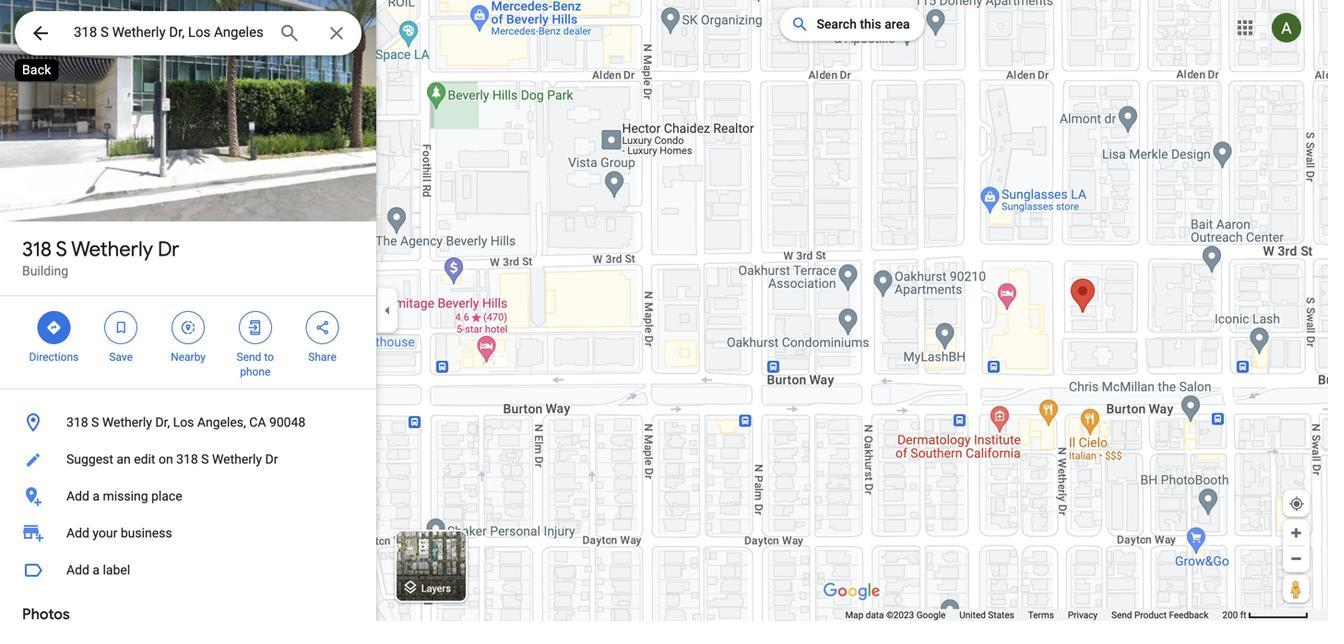 Task type: describe. For each thing, give the bounding box(es) containing it.
feedback
[[1170, 609, 1209, 621]]

states
[[989, 609, 1015, 621]]

suggest
[[66, 452, 113, 467]]

add your business
[[66, 525, 172, 541]]

edit
[[134, 452, 155, 467]]

s for dr
[[56, 236, 67, 262]]

show street view coverage image
[[1284, 575, 1310, 603]]

2 horizontal spatial 318
[[176, 452, 198, 467]]

add your business link
[[0, 515, 376, 552]]

los
[[173, 415, 194, 430]]

nearby
[[171, 351, 206, 364]]

 search field
[[15, 11, 362, 59]]

dr inside button
[[265, 452, 278, 467]]

phone
[[240, 365, 271, 378]]

add for add your business
[[66, 525, 89, 541]]

318 s wetherly dr, los angeles, ca 90048 button
[[0, 404, 376, 441]]

90048
[[269, 415, 306, 430]]

your
[[93, 525, 118, 541]]

product
[[1135, 609, 1167, 621]]

footer inside the google maps element
[[846, 609, 1223, 621]]

318 s wetherly dr main content
[[0, 0, 376, 621]]

privacy
[[1068, 609, 1098, 621]]

 button
[[15, 11, 66, 59]]

terms
[[1029, 609, 1055, 621]]

save
[[109, 351, 133, 364]]

wetherly for dr,
[[102, 415, 152, 430]]

on
[[159, 452, 173, 467]]


[[247, 317, 264, 338]]

actions for 318 s wetherly dr region
[[0, 296, 376, 388]]

318 for dr
[[22, 236, 52, 262]]

318 S Wetherly Dr, Los Angeles, CA 90048 field
[[15, 11, 362, 55]]

dr inside the 318 s wetherly dr building
[[158, 236, 179, 262]]

to
[[264, 351, 274, 364]]

search this area button
[[780, 7, 925, 41]]

318 for dr,
[[66, 415, 88, 430]]

s for dr,
[[91, 415, 99, 430]]

united states button
[[960, 609, 1015, 621]]

map data ©2023 google
[[846, 609, 946, 621]]

dr,
[[155, 415, 170, 430]]

suggest an edit on 318 s wetherly dr
[[66, 452, 278, 467]]

2 vertical spatial s
[[201, 452, 209, 467]]

add a label button
[[0, 552, 376, 589]]

google
[[917, 609, 946, 621]]


[[113, 317, 129, 338]]

united states
[[960, 609, 1015, 621]]

data
[[866, 609, 884, 621]]


[[180, 317, 197, 338]]

united
[[960, 609, 986, 621]]



Task type: locate. For each thing, give the bounding box(es) containing it.
this
[[860, 17, 882, 32]]

0 horizontal spatial s
[[56, 236, 67, 262]]

send product feedback
[[1112, 609, 1209, 621]]

2 add from the top
[[66, 525, 89, 541]]

suggest an edit on 318 s wetherly dr button
[[0, 441, 376, 478]]

2 horizontal spatial s
[[201, 452, 209, 467]]

1 vertical spatial 318
[[66, 415, 88, 430]]

2 vertical spatial add
[[66, 562, 89, 578]]

zoom in image
[[1290, 526, 1304, 540]]

send product feedback button
[[1112, 609, 1209, 621]]

footer
[[846, 609, 1223, 621]]

©2023
[[887, 609, 915, 621]]

1 vertical spatial a
[[93, 562, 100, 578]]

s right on at the left
[[201, 452, 209, 467]]

s up building
[[56, 236, 67, 262]]

0 vertical spatial a
[[93, 489, 100, 504]]

200 ft
[[1223, 609, 1247, 621]]

add inside 'button'
[[66, 562, 89, 578]]

add a missing place button
[[0, 478, 376, 515]]

1 a from the top
[[93, 489, 100, 504]]

0 vertical spatial 318
[[22, 236, 52, 262]]

wetherly left the 'dr,'
[[102, 415, 152, 430]]

wetherly inside the 318 s wetherly dr building
[[71, 236, 153, 262]]


[[46, 317, 62, 338]]

send inside "button"
[[1112, 609, 1133, 621]]

a left label on the left of the page
[[93, 562, 100, 578]]

0 horizontal spatial send
[[237, 351, 262, 364]]

0 vertical spatial s
[[56, 236, 67, 262]]

1 vertical spatial wetherly
[[102, 415, 152, 430]]

privacy button
[[1068, 609, 1098, 621]]

1 horizontal spatial 318
[[66, 415, 88, 430]]

footer containing map data ©2023 google
[[846, 609, 1223, 621]]

wetherly
[[71, 236, 153, 262], [102, 415, 152, 430], [212, 452, 262, 467]]

wetherly for dr
[[71, 236, 153, 262]]

0 vertical spatial add
[[66, 489, 89, 504]]

a for label
[[93, 562, 100, 578]]

0 vertical spatial send
[[237, 351, 262, 364]]

search
[[817, 17, 857, 32]]

add
[[66, 489, 89, 504], [66, 525, 89, 541], [66, 562, 89, 578]]

add a label
[[66, 562, 130, 578]]

ca
[[249, 415, 266, 430]]

building
[[22, 263, 68, 279]]

none field inside 318 s wetherly dr, los angeles, ca 90048 field
[[74, 21, 264, 43]]

1 vertical spatial add
[[66, 525, 89, 541]]

send for send to phone
[[237, 351, 262, 364]]

s up suggest
[[91, 415, 99, 430]]

label
[[103, 562, 130, 578]]

2 vertical spatial wetherly
[[212, 452, 262, 467]]

zoom out image
[[1290, 552, 1304, 566]]

add left your
[[66, 525, 89, 541]]

1 vertical spatial s
[[91, 415, 99, 430]]

0 horizontal spatial dr
[[158, 236, 179, 262]]

318 right on at the left
[[176, 452, 198, 467]]

318 s wetherly dr building
[[22, 236, 179, 279]]

318 s wetherly dr, los angeles, ca 90048
[[66, 415, 306, 430]]

place
[[151, 489, 182, 504]]

wetherly down angeles, on the left bottom
[[212, 452, 262, 467]]

1 horizontal spatial s
[[91, 415, 99, 430]]


[[314, 317, 331, 338]]

318 up building
[[22, 236, 52, 262]]

collapse side panel image
[[377, 300, 398, 321]]

add down suggest
[[66, 489, 89, 504]]

angeles,
[[197, 415, 246, 430]]

1 horizontal spatial dr
[[265, 452, 278, 467]]

None field
[[74, 21, 264, 43]]

send inside the send to phone
[[237, 351, 262, 364]]

a left missing
[[93, 489, 100, 504]]

s inside the 318 s wetherly dr building
[[56, 236, 67, 262]]

ft
[[1241, 609, 1247, 621]]

send up phone
[[237, 351, 262, 364]]

send
[[237, 351, 262, 364], [1112, 609, 1133, 621]]

directions
[[29, 351, 79, 364]]

318
[[22, 236, 52, 262], [66, 415, 88, 430], [176, 452, 198, 467]]

2 vertical spatial 318
[[176, 452, 198, 467]]

318 up suggest
[[66, 415, 88, 430]]

send for send product feedback
[[1112, 609, 1133, 621]]

dr
[[158, 236, 179, 262], [265, 452, 278, 467]]

add left label on the left of the page
[[66, 562, 89, 578]]

0 horizontal spatial 318
[[22, 236, 52, 262]]

send left product
[[1112, 609, 1133, 621]]

0 vertical spatial wetherly
[[71, 236, 153, 262]]

add for add a label
[[66, 562, 89, 578]]

business
[[121, 525, 172, 541]]

s
[[56, 236, 67, 262], [91, 415, 99, 430], [201, 452, 209, 467]]

200
[[1223, 609, 1239, 621]]

show your location image
[[1289, 496, 1306, 512]]

1 vertical spatial dr
[[265, 452, 278, 467]]

a inside 'button'
[[93, 562, 100, 578]]

2 a from the top
[[93, 562, 100, 578]]

add inside button
[[66, 489, 89, 504]]

an
[[117, 452, 131, 467]]

1 add from the top
[[66, 489, 89, 504]]

layers
[[421, 583, 451, 594]]

google maps element
[[0, 0, 1329, 621]]

area
[[885, 17, 910, 32]]

terms button
[[1029, 609, 1055, 621]]

1 horizontal spatial send
[[1112, 609, 1133, 621]]

missing
[[103, 489, 148, 504]]

3 add from the top
[[66, 562, 89, 578]]

200 ft button
[[1223, 609, 1309, 621]]

add for add a missing place
[[66, 489, 89, 504]]

a for missing
[[93, 489, 100, 504]]

318 inside the 318 s wetherly dr building
[[22, 236, 52, 262]]

share
[[308, 351, 337, 364]]

0 vertical spatial dr
[[158, 236, 179, 262]]

a
[[93, 489, 100, 504], [93, 562, 100, 578]]

a inside button
[[93, 489, 100, 504]]

search this area
[[817, 17, 910, 32]]

wetherly up 
[[71, 236, 153, 262]]

send to phone
[[237, 351, 274, 378]]

add a missing place
[[66, 489, 182, 504]]

map
[[846, 609, 864, 621]]

google account: angela cha  
(angela.cha@adept.ai) image
[[1272, 13, 1302, 43]]

1 vertical spatial send
[[1112, 609, 1133, 621]]


[[30, 20, 52, 47]]



Task type: vqa. For each thing, say whether or not it's contained in the screenshot.

yes



